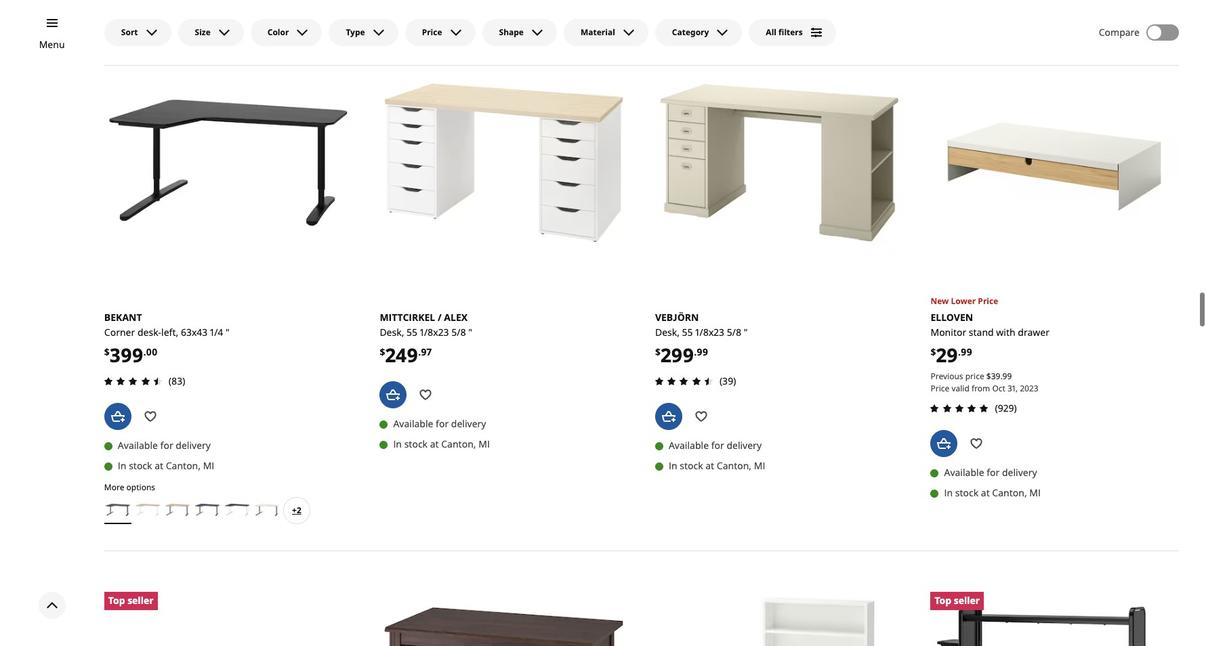 Task type: vqa. For each thing, say whether or not it's contained in the screenshot.
left TOP SELLER
yes



Task type: locate. For each thing, give the bounding box(es) containing it.
1 horizontal spatial price
[[931, 383, 950, 395]]

1/8x23 down vebjörn
[[696, 326, 725, 339]]

$
[[104, 346, 110, 358], [656, 346, 661, 358], [380, 346, 385, 359], [931, 346, 937, 359], [987, 371, 992, 382]]

0 horizontal spatial seller
[[128, 595, 154, 608]]

menu button
[[39, 37, 65, 52]]

0 horizontal spatial price
[[422, 26, 442, 38]]

review: 4.5 out of 5 stars. total reviews: 83 image
[[100, 374, 166, 390]]

. inside vebjörn desk, 55 1/8x23 5/8 " $ 299 . 99
[[694, 346, 697, 358]]

all filters button
[[749, 19, 837, 46]]

1 5/8 from the left
[[727, 326, 742, 339]]

1/8x23
[[696, 326, 725, 339], [420, 326, 449, 339]]

99 inside previous price $ 39 . 99 price valid from oct 31, 2023
[[1003, 371, 1012, 382]]

99 right 29
[[961, 346, 973, 359]]

$ down 'monitor'
[[931, 346, 937, 359]]

1 horizontal spatial top seller
[[935, 595, 981, 608]]

mi for 249
[[479, 438, 490, 451]]

. down desk-
[[143, 346, 146, 358]]

55 down vebjörn
[[682, 326, 693, 339]]

1 horizontal spatial "
[[469, 326, 473, 339]]

1 horizontal spatial 1/8x23
[[696, 326, 725, 339]]

1 horizontal spatial top
[[935, 595, 952, 608]]

0 horizontal spatial 55
[[407, 326, 418, 339]]

2 desk, from the left
[[380, 326, 404, 339]]

0 horizontal spatial 1/8x23
[[420, 326, 449, 339]]

. up oct
[[1001, 371, 1003, 382]]

$ down mittcirkel at the left
[[380, 346, 385, 359]]

99 right the "39"
[[1003, 371, 1012, 382]]

5/8 up the (39)
[[727, 326, 742, 339]]

1 vertical spatial price
[[979, 296, 999, 307]]

$ down vebjörn
[[656, 346, 661, 358]]

review: 4.5 out of 5 stars. total reviews: 39 image
[[652, 374, 717, 390]]

0 horizontal spatial 5/8
[[452, 326, 466, 339]]

seller
[[128, 595, 154, 608], [954, 595, 981, 608]]

in for 399
[[118, 460, 126, 473]]

0 horizontal spatial desk,
[[380, 326, 404, 339]]

previous price $ 39 . 99 price valid from oct 31, 2023
[[931, 371, 1039, 395]]

2 1/8x23 from the left
[[420, 326, 449, 339]]

299
[[661, 342, 694, 368]]

99
[[697, 346, 709, 358], [961, 346, 973, 359], [1003, 371, 1012, 382]]

available
[[393, 418, 434, 431], [118, 440, 158, 452], [669, 440, 709, 452], [945, 467, 985, 480]]

2 55 from the left
[[407, 326, 418, 339]]

1 horizontal spatial 5/8
[[727, 326, 742, 339]]

2 5/8 from the left
[[452, 326, 466, 339]]

desk, inside mittcirkel / alex desk, 55 1/8x23 5/8 " $ 249 . 97
[[380, 326, 404, 339]]

1 horizontal spatial 55
[[682, 326, 693, 339]]

desk, down mittcirkel at the left
[[380, 326, 404, 339]]

3 " from the left
[[469, 326, 473, 339]]

material button
[[564, 19, 649, 46]]

63x43
[[181, 326, 208, 339]]

from
[[972, 383, 991, 395]]

99 right 299 in the right of the page
[[697, 346, 709, 358]]

delivery for 299
[[727, 440, 762, 452]]

1 1/8x23 from the left
[[696, 326, 725, 339]]

5/8 down alex
[[452, 326, 466, 339]]

97
[[421, 346, 432, 359]]

bekant
[[104, 311, 142, 324]]

. down mittcirkel at the left
[[418, 346, 421, 359]]

desk-
[[138, 326, 161, 339]]

2023
[[1021, 383, 1039, 395]]

55
[[682, 326, 693, 339], [407, 326, 418, 339]]

2 horizontal spatial 99
[[1003, 371, 1012, 382]]

1 seller from the left
[[128, 595, 154, 608]]

.
[[143, 346, 146, 358], [694, 346, 697, 358], [418, 346, 421, 359], [959, 346, 961, 359], [1001, 371, 1003, 382]]

" inside mittcirkel / alex desk, 55 1/8x23 5/8 " $ 249 . 97
[[469, 326, 473, 339]]

2 top seller from the left
[[935, 595, 981, 608]]

$ inside previous price $ 39 . 99 price valid from oct 31, 2023
[[987, 371, 992, 382]]

alex
[[444, 311, 468, 324]]

0 horizontal spatial 99
[[697, 346, 709, 358]]

$ inside new lower price elloven monitor stand with drawer $ 29 . 99
[[931, 346, 937, 359]]

1 horizontal spatial 99
[[961, 346, 973, 359]]

39
[[992, 371, 1001, 382]]

monitor
[[931, 326, 967, 339]]

stock
[[405, 438, 428, 451], [129, 460, 152, 473], [680, 460, 704, 473], [956, 487, 979, 500]]

available for delivery
[[393, 418, 486, 431], [118, 440, 211, 452], [669, 440, 762, 452], [945, 467, 1038, 480]]

in stock at canton, mi for 399
[[118, 460, 214, 473]]

at
[[430, 438, 439, 451], [155, 460, 163, 473], [706, 460, 715, 473], [982, 487, 990, 500]]

. inside previous price $ 39 . 99 price valid from oct 31, 2023
[[1001, 371, 1003, 382]]

price inside new lower price elloven monitor stand with drawer $ 29 . 99
[[979, 296, 999, 307]]

$ inside vebjörn desk, 55 1/8x23 5/8 " $ 299 . 99
[[656, 346, 661, 358]]

1/8x23 inside vebjörn desk, 55 1/8x23 5/8 " $ 299 . 99
[[696, 326, 725, 339]]

at for 249
[[430, 438, 439, 451]]

desk,
[[656, 326, 680, 339], [380, 326, 404, 339]]

valid
[[952, 383, 970, 395]]

more options
[[104, 482, 155, 494]]

2 " from the left
[[744, 326, 748, 339]]

249
[[385, 342, 418, 368]]

5/8
[[727, 326, 742, 339], [452, 326, 466, 339]]

stock for 299
[[680, 460, 704, 473]]

in stock at canton, mi
[[393, 438, 490, 451], [118, 460, 214, 473], [669, 460, 766, 473], [945, 487, 1041, 500]]

99 inside new lower price elloven monitor stand with drawer $ 29 . 99
[[961, 346, 973, 359]]

1/8x23 down / at the left
[[420, 326, 449, 339]]

mittcirkel
[[380, 311, 435, 324]]

elloven
[[931, 311, 974, 324]]

price inside "popup button"
[[422, 26, 442, 38]]

top seller
[[108, 595, 154, 608], [935, 595, 981, 608]]

$ inside mittcirkel / alex desk, 55 1/8x23 5/8 " $ 249 . 97
[[380, 346, 385, 359]]

2 horizontal spatial price
[[979, 296, 999, 307]]

size button
[[178, 19, 244, 46]]

31,
[[1008, 383, 1019, 395]]

desk, down vebjörn
[[656, 326, 680, 339]]

. up review: 4.5 out of 5 stars. total reviews: 39 image
[[694, 346, 697, 358]]

. down 'monitor'
[[959, 346, 961, 359]]

price
[[422, 26, 442, 38], [979, 296, 999, 307], [931, 383, 950, 395]]

mi
[[479, 438, 490, 451], [203, 460, 214, 473], [754, 460, 766, 473], [1030, 487, 1041, 500]]

1 " from the left
[[226, 326, 230, 339]]

delivery for 249
[[451, 418, 486, 431]]

in
[[393, 438, 402, 451], [118, 460, 126, 473], [669, 460, 678, 473], [945, 487, 953, 500]]

0 vertical spatial price
[[422, 26, 442, 38]]

desk, inside vebjörn desk, 55 1/8x23 5/8 " $ 299 . 99
[[656, 326, 680, 339]]

(929)
[[996, 402, 1017, 415]]

0 horizontal spatial "
[[226, 326, 230, 339]]

all filters
[[766, 26, 803, 38]]

review: 4.8 out of 5 stars. total reviews: 929 image
[[927, 401, 993, 417]]

"
[[226, 326, 230, 339], [744, 326, 748, 339], [469, 326, 473, 339]]

2 vertical spatial price
[[931, 383, 950, 395]]

(39)
[[720, 375, 737, 388]]

1 horizontal spatial seller
[[954, 595, 981, 608]]

1 horizontal spatial desk,
[[656, 326, 680, 339]]

$ right price
[[987, 371, 992, 382]]

2 top from the left
[[935, 595, 952, 608]]

1 desk, from the left
[[656, 326, 680, 339]]

55 down mittcirkel at the left
[[407, 326, 418, 339]]

color button
[[251, 19, 322, 46]]

0 horizontal spatial top seller
[[108, 595, 154, 608]]

top
[[108, 595, 125, 608], [935, 595, 952, 608]]

vebjörn desk, 55 1/8x23 5/8 " $ 299 . 99
[[656, 311, 748, 368]]

2 horizontal spatial "
[[744, 326, 748, 339]]

for
[[436, 418, 449, 431], [160, 440, 173, 452], [712, 440, 725, 452], [987, 467, 1000, 480]]

$ down 'corner' on the bottom left
[[104, 346, 110, 358]]

delivery
[[451, 418, 486, 431], [176, 440, 211, 452], [727, 440, 762, 452], [1003, 467, 1038, 480]]

0 horizontal spatial top
[[108, 595, 125, 608]]

1 55 from the left
[[682, 326, 693, 339]]

oct
[[993, 383, 1006, 395]]

canton,
[[442, 438, 476, 451], [166, 460, 201, 473], [717, 460, 752, 473], [993, 487, 1028, 500]]

with
[[997, 326, 1016, 339]]

for for 399
[[160, 440, 173, 452]]

previous
[[931, 371, 964, 382]]



Task type: describe. For each thing, give the bounding box(es) containing it.
+2
[[292, 505, 301, 517]]

price inside previous price $ 39 . 99 price valid from oct 31, 2023
[[931, 383, 950, 395]]

delivery for 399
[[176, 440, 211, 452]]

mi for 399
[[203, 460, 214, 473]]

in for 249
[[393, 438, 402, 451]]

menu
[[39, 38, 65, 51]]

canton, for 399
[[166, 460, 201, 473]]

for for 299
[[712, 440, 725, 452]]

canton, for 299
[[717, 460, 752, 473]]

in stock at canton, mi for 249
[[393, 438, 490, 451]]

" inside bekant corner desk-left, 63x43 1/4 " $ 399 . 00
[[226, 326, 230, 339]]

55 inside vebjörn desk, 55 1/8x23 5/8 " $ 299 . 99
[[682, 326, 693, 339]]

. inside bekant corner desk-left, 63x43 1/4 " $ 399 . 00
[[143, 346, 146, 358]]

new
[[931, 296, 949, 307]]

1 top seller from the left
[[108, 595, 154, 608]]

00
[[146, 346, 158, 358]]

available for delivery for 399
[[118, 440, 211, 452]]

type button
[[329, 19, 398, 46]]

5/8 inside mittcirkel / alex desk, 55 1/8x23 5/8 " $ 249 . 97
[[452, 326, 466, 339]]

lower
[[952, 296, 976, 307]]

filters
[[779, 26, 803, 38]]

$ inside bekant corner desk-left, 63x43 1/4 " $ 399 . 00
[[104, 346, 110, 358]]

shape button
[[482, 19, 557, 46]]

for for 249
[[436, 418, 449, 431]]

/
[[438, 311, 442, 324]]

. inside new lower price elloven monitor stand with drawer $ 29 . 99
[[959, 346, 961, 359]]

canton, for 249
[[442, 438, 476, 451]]

shape
[[499, 26, 524, 38]]

size
[[195, 26, 211, 38]]

mi for 299
[[754, 460, 766, 473]]

mittcirkel / alex desk, 55 1/8x23 5/8 " $ 249 . 97
[[380, 311, 473, 368]]

in for 299
[[669, 460, 678, 473]]

+2 link
[[283, 498, 310, 525]]

(83)
[[169, 375, 185, 388]]

new lower price elloven monitor stand with drawer $ 29 . 99
[[931, 296, 1050, 368]]

sort
[[121, 26, 138, 38]]

more
[[104, 482, 124, 494]]

399
[[110, 342, 143, 368]]

29
[[937, 342, 959, 368]]

99 inside vebjörn desk, 55 1/8x23 5/8 " $ 299 . 99
[[697, 346, 709, 358]]

2 seller from the left
[[954, 595, 981, 608]]

available for 249
[[393, 418, 434, 431]]

available for 299
[[669, 440, 709, 452]]

5/8 inside vebjörn desk, 55 1/8x23 5/8 " $ 299 . 99
[[727, 326, 742, 339]]

1/4
[[210, 326, 223, 339]]

color
[[268, 26, 289, 38]]

vebjörn
[[656, 311, 699, 324]]

category button
[[656, 19, 743, 46]]

material
[[581, 26, 616, 38]]

1 top from the left
[[108, 595, 125, 608]]

category
[[672, 26, 709, 38]]

type
[[346, 26, 365, 38]]

drawer
[[1019, 326, 1050, 339]]

sort button
[[104, 19, 171, 46]]

compare
[[1100, 26, 1140, 39]]

at for 299
[[706, 460, 715, 473]]

all
[[766, 26, 777, 38]]

at for 399
[[155, 460, 163, 473]]

options
[[127, 482, 155, 494]]

stand
[[969, 326, 994, 339]]

" inside vebjörn desk, 55 1/8x23 5/8 " $ 299 . 99
[[744, 326, 748, 339]]

. inside mittcirkel / alex desk, 55 1/8x23 5/8 " $ 249 . 97
[[418, 346, 421, 359]]

available for delivery for 249
[[393, 418, 486, 431]]

price
[[966, 371, 985, 382]]

available for delivery for 299
[[669, 440, 762, 452]]

bekant corner desk-left, 63x43 1/4 " $ 399 . 00
[[104, 311, 230, 368]]

available for 399
[[118, 440, 158, 452]]

in stock at canton, mi for 299
[[669, 460, 766, 473]]

1/8x23 inside mittcirkel / alex desk, 55 1/8x23 5/8 " $ 249 . 97
[[420, 326, 449, 339]]

stock for 249
[[405, 438, 428, 451]]

price button
[[405, 19, 476, 46]]

stock for 399
[[129, 460, 152, 473]]

corner
[[104, 326, 135, 339]]

left,
[[161, 326, 178, 339]]

55 inside mittcirkel / alex desk, 55 1/8x23 5/8 " $ 249 . 97
[[407, 326, 418, 339]]



